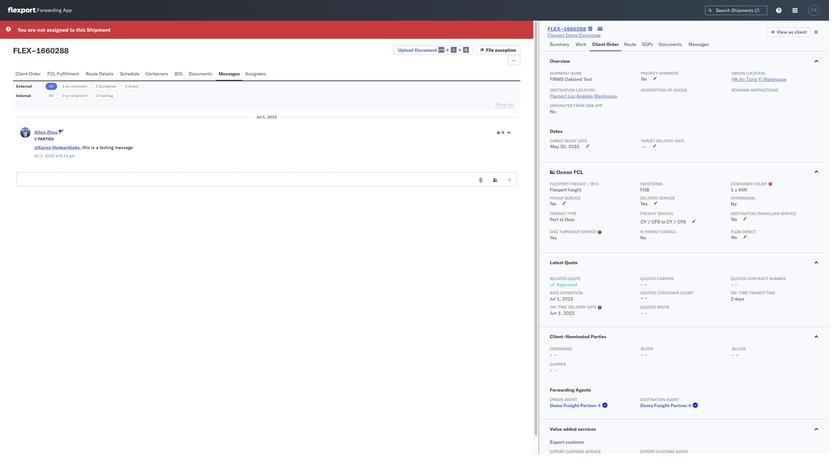 Task type: vqa. For each thing, say whether or not it's contained in the screenshot.
second the AM from the bottom of the page
no



Task type: describe. For each thing, give the bounding box(es) containing it.
route for route details
[[86, 71, 98, 77]]

may 30, 2022
[[550, 144, 580, 150]]

quoted carrier - -
[[641, 277, 674, 288]]

bol button
[[172, 68, 186, 81]]

internal
[[16, 93, 31, 98]]

flex-1660288 link
[[548, 26, 586, 32]]

all for 1
[[49, 84, 54, 89]]

not
[[37, 27, 45, 33]]

nominated
[[566, 334, 590, 340]]

assignees button
[[243, 68, 270, 81]]

partner for origin agent
[[580, 403, 597, 409]]

as
[[789, 29, 794, 35]]

oakland
[[565, 76, 582, 82]]

destination for service
[[731, 212, 756, 216]]

0 horizontal spatial consignee
[[550, 347, 573, 352]]

1 horizontal spatial order
[[607, 41, 619, 47]]

port
[[550, 217, 559, 223]]

app inside 'link'
[[63, 7, 72, 13]]

forwarding for forwarding app
[[37, 7, 62, 13]]

2 horizontal spatial /
[[674, 219, 676, 225]]

count inside the 'quoted container count - -'
[[680, 291, 694, 296]]

buyer
[[641, 347, 654, 352]]

0 vertical spatial 1660288
[[564, 26, 586, 32]]

fcl fulfillment
[[47, 71, 79, 77]]

0 exception
[[96, 84, 117, 89]]

flexport inside destination location flexport los angeles warehouse
[[550, 93, 567, 99]]

30,
[[560, 144, 567, 150]]

seller
[[732, 347, 746, 352]]

may
[[550, 144, 559, 150]]

date up parties
[[587, 305, 597, 310]]

flow
[[731, 230, 742, 235]]

route details
[[86, 71, 113, 77]]

carrier
[[657, 277, 674, 282]]

1 on shipment
[[62, 84, 87, 89]]

export
[[550, 440, 565, 446]]

os button
[[807, 3, 822, 18]]

quoted route - -
[[641, 305, 670, 316]]

instructions
[[751, 88, 779, 93]]

days
[[735, 296, 745, 302]]

1 horizontal spatial /
[[648, 219, 651, 225]]

is
[[641, 230, 644, 235]]

exception
[[99, 84, 117, 89]]

0 vertical spatial shipment
[[659, 71, 679, 76]]

flexport down ocean
[[550, 182, 569, 187]]

hk
[[732, 76, 738, 82]]

jun
[[550, 311, 557, 316]]

consignee - -
[[550, 347, 573, 358]]

sops
[[642, 41, 653, 47]]

0 for 0 exception
[[96, 84, 98, 89]]

upload document button
[[394, 45, 474, 55]]

client-
[[550, 334, 566, 340]]

overview button
[[540, 52, 829, 71]]

cy / cfs to cy / cfs
[[641, 219, 686, 225]]

flow direct
[[731, 230, 756, 235]]

on for 1
[[66, 84, 70, 89]]

2 cy from the left
[[667, 219, 672, 225]]

bco
[[591, 182, 599, 187]]

originates from smb app no
[[550, 103, 603, 115]]

0 vertical spatial delivery
[[656, 139, 674, 144]]

quote
[[568, 277, 581, 282]]

you
[[17, 27, 26, 33]]

los
[[568, 93, 575, 99]]

approved
[[557, 282, 578, 288]]

demo freight partner 4 for destination
[[641, 403, 691, 409]]

1 vertical spatial documents
[[189, 71, 212, 77]]

service down flexport freight / bco flexport freight
[[565, 196, 581, 201]]

schedule
[[120, 71, 139, 77]]

warehouse inside origin location hk air tsing yi warehouse
[[764, 76, 787, 82]]

client-nominated parties
[[550, 334, 606, 340]]

this inside '@karen hedeerbieke , this is a testing message jul 1, 2022 at 6:14 pm'
[[82, 145, 90, 151]]

firms
[[550, 76, 564, 82]]

1 horizontal spatial messages button
[[686, 39, 713, 51]]

2022 inside "quoted contract number - - rate expiration jul 1, 2022"
[[562, 296, 574, 302]]

quoted contract number - - rate expiration jul 1, 2022
[[550, 277, 786, 302]]

view as client button
[[767, 27, 811, 37]]

work button
[[573, 39, 590, 51]]

freight down destination agent
[[654, 403, 670, 409]]

flex-1660288
[[548, 26, 586, 32]]

flexport down flex-
[[548, 32, 565, 38]]

0 vertical spatial fcl
[[47, 71, 56, 77]]

2 inside button
[[34, 137, 37, 142]]

0 for 0 on shipment
[[62, 93, 65, 98]]

agent for origin agent
[[565, 398, 577, 403]]

target delivery date
[[641, 139, 685, 144]]

freight down origin agent
[[564, 403, 579, 409]]

doc turnover service
[[550, 230, 597, 235]]

0 vertical spatial freight
[[570, 182, 587, 187]]

related
[[550, 277, 567, 282]]

shipment for 0 exception
[[71, 84, 87, 89]]

booking
[[732, 88, 750, 93]]

you are not assigned to this shipment
[[17, 27, 111, 33]]

delivery
[[641, 196, 658, 201]]

4 for origin agent
[[598, 403, 601, 409]]

no down pickup
[[550, 201, 556, 207]]

date for may 30, 2022
[[578, 139, 588, 144]]

parties
[[38, 137, 54, 142]]

view
[[777, 29, 787, 35]]

booking instructions
[[732, 88, 779, 93]]

location for angeles
[[576, 88, 595, 93]]

freight service
[[641, 212, 674, 216]]

0 on shipment
[[62, 93, 87, 98]]

hk air tsing yi warehouse link
[[732, 76, 787, 82]]

on for 0
[[66, 93, 70, 98]]

messages for messages 'button' to the bottom
[[219, 71, 240, 77]]

direct
[[743, 230, 756, 235]]

flex - 1660288
[[13, 46, 69, 55]]

forwarding agents
[[550, 388, 591, 394]]

to for freight type port to door
[[560, 217, 564, 223]]

client for bottom client order button
[[16, 71, 28, 77]]

1 vertical spatial 1660288
[[36, 46, 69, 55]]

0 vertical spatial yes
[[641, 201, 648, 207]]

are
[[28, 27, 36, 33]]

0 for 0
[[502, 130, 504, 135]]

0 vertical spatial this
[[76, 27, 85, 33]]

@karen
[[34, 145, 51, 151]]

external
[[16, 84, 32, 89]]

2022 for jul 1, 2022
[[267, 115, 277, 120]]

2022 for jun 1, 2022
[[564, 311, 575, 316]]

partner for destination agent
[[671, 403, 687, 409]]

2 horizontal spatial time
[[766, 291, 776, 296]]

2 cfs from the left
[[678, 219, 686, 225]]

pickup service
[[550, 196, 581, 201]]

x
[[735, 187, 737, 193]]

quoted for quoted container count - -
[[641, 291, 656, 296]]

description
[[641, 88, 666, 93]]

os
[[811, 8, 817, 13]]

bol
[[175, 71, 183, 77]]

client
[[795, 29, 807, 35]]

1, inside "quoted contract number - - rate expiration jul 1, 2022"
[[557, 296, 561, 302]]

jul inside '@karen hedeerbieke , this is a testing message jul 1, 2022 at 6:14 pm'
[[34, 154, 39, 158]]

demo freight partner 4 for origin
[[550, 403, 601, 409]]

--
[[641, 144, 647, 150]]

parent
[[645, 230, 660, 235]]

all button for 0
[[45, 92, 57, 100]]

0 button
[[497, 130, 504, 135]]

service up service
[[659, 196, 675, 201]]

incoterms fob
[[641, 182, 663, 193]]

container count
[[731, 182, 767, 187]]

value added services button
[[540, 420, 829, 440]]

1 for 1 x 40ft
[[731, 187, 734, 193]]

0 horizontal spatial delivery
[[568, 305, 586, 310]]

1 horizontal spatial documents button
[[656, 39, 686, 51]]

demo freight partner 4 link for origin agent
[[550, 403, 609, 409]]

0 horizontal spatial shipment
[[87, 27, 111, 33]]

flexport. image
[[8, 7, 37, 14]]

all for 0
[[49, 93, 54, 98]]

no inside is parent consol no
[[641, 235, 646, 241]]

consignee inside flexport demo consignee link
[[579, 32, 601, 38]]

latest quote button
[[540, 253, 829, 273]]

schedule button
[[118, 68, 143, 81]]

0 vertical spatial jul
[[257, 115, 262, 120]]

dates
[[550, 129, 563, 134]]

transit
[[749, 291, 765, 296]]



Task type: locate. For each thing, give the bounding box(es) containing it.
0 horizontal spatial to
[[70, 27, 75, 33]]

1 vertical spatial on
[[66, 93, 70, 98]]

0 horizontal spatial client
[[16, 71, 28, 77]]

documents up 'overview' button
[[659, 41, 682, 47]]

count right container
[[680, 291, 694, 296]]

0 horizontal spatial 1660288
[[36, 46, 69, 55]]

details
[[99, 71, 113, 77]]

this right assigned
[[76, 27, 85, 33]]

location inside origin location hk air tsing yi warehouse
[[746, 71, 765, 76]]

0 vertical spatial messages
[[689, 41, 709, 47]]

cy down service
[[667, 219, 672, 225]]

0 horizontal spatial fcl
[[47, 71, 56, 77]]

services
[[578, 427, 596, 433]]

1 vertical spatial on-
[[550, 305, 558, 310]]

to inside the freight type port to door
[[560, 217, 564, 223]]

flex-
[[548, 26, 564, 32]]

agent up value added services button
[[667, 398, 679, 403]]

Search Shipments (/) text field
[[705, 6, 768, 15]]

2 inside on-time transit time 2 days
[[731, 296, 734, 302]]

0 vertical spatial consignee
[[579, 32, 601, 38]]

2022 inside '@karen hedeerbieke , this is a testing message jul 1, 2022 at 6:14 pm'
[[45, 154, 54, 158]]

route
[[657, 305, 670, 310]]

2 all from the top
[[49, 93, 54, 98]]

40ft
[[738, 187, 747, 193]]

all button down fcl fulfillment
[[45, 83, 57, 90]]

forwarding
[[37, 7, 62, 13], [550, 388, 575, 394]]

1 horizontal spatial messages
[[689, 41, 709, 47]]

1 all button from the top
[[45, 83, 57, 90]]

4 for destination agent
[[689, 403, 691, 409]]

demo freight partner 4 down origin agent
[[550, 403, 601, 409]]

description of goods
[[641, 88, 687, 93]]

client order up external
[[16, 71, 41, 77]]

0 horizontal spatial route
[[86, 71, 98, 77]]

consignee up work
[[579, 32, 601, 38]]

1 left the x
[[731, 187, 734, 193]]

quoted for quoted carrier - -
[[641, 277, 656, 282]]

shipment for 0 hashtag
[[71, 93, 87, 98]]

freight
[[570, 182, 587, 187], [568, 187, 582, 193]]

freight up pickup service
[[568, 187, 582, 193]]

forwarding up not
[[37, 7, 62, 13]]

1 4 from the left
[[598, 403, 601, 409]]

on-time transit time 2 days
[[731, 291, 776, 302]]

containers
[[146, 71, 168, 77]]

1 horizontal spatial origin
[[732, 71, 745, 76]]

quoted left carrier
[[641, 277, 656, 282]]

1 vertical spatial app
[[595, 103, 603, 108]]

0 horizontal spatial time
[[558, 305, 567, 310]]

0 vertical spatial all
[[49, 84, 54, 89]]

client order for bottom client order button
[[16, 71, 41, 77]]

this right ,
[[82, 145, 90, 151]]

1 vertical spatial consignee
[[550, 347, 573, 352]]

2 all button from the top
[[45, 92, 57, 100]]

1 cy from the left
[[641, 219, 647, 225]]

messages for the rightmost messages 'button'
[[689, 41, 709, 47]]

0 horizontal spatial yes
[[550, 235, 557, 241]]

0 horizontal spatial documents
[[189, 71, 212, 77]]

1 horizontal spatial fcl
[[574, 169, 583, 176]]

order up external
[[29, 71, 41, 77]]

0 inside 0 "button"
[[502, 130, 504, 135]]

0 horizontal spatial demo freight partner 4 link
[[550, 403, 609, 409]]

client order for the right client order button
[[592, 41, 619, 47]]

order left route button
[[607, 41, 619, 47]]

freight down delivery
[[641, 212, 657, 216]]

0 vertical spatial on-
[[731, 291, 739, 296]]

1 vertical spatial all button
[[45, 92, 57, 100]]

quoted for quoted route - -
[[641, 305, 656, 310]]

yi
[[759, 76, 762, 82]]

yes down doc
[[550, 235, 557, 241]]

1 demo freight partner 4 from the left
[[550, 403, 601, 409]]

0 for 0 event
[[125, 84, 127, 89]]

door
[[565, 217, 575, 223]]

all button for 1
[[45, 83, 57, 90]]

demo for destination agent
[[641, 403, 653, 409]]

partner down destination agent
[[671, 403, 687, 409]]

freight down ocean fcl
[[570, 182, 587, 187]]

angeles
[[577, 93, 593, 99]]

origin agent
[[550, 398, 577, 403]]

quoted left route
[[641, 305, 656, 310]]

value
[[550, 427, 562, 433]]

time for on-time delivery date
[[558, 305, 567, 310]]

agent for destination agent
[[667, 398, 679, 403]]

cargo ready date
[[550, 139, 588, 144]]

hashtag
[[99, 93, 113, 98]]

0 vertical spatial origin
[[732, 71, 745, 76]]

jun 1, 2022
[[550, 311, 575, 316]]

0 vertical spatial count
[[754, 182, 767, 187]]

destination for flexport
[[550, 88, 575, 93]]

1 horizontal spatial 1
[[731, 187, 734, 193]]

quoted for quoted contract number - - rate expiration jul 1, 2022
[[731, 277, 747, 282]]

0 horizontal spatial demo
[[550, 403, 563, 409]]

date right ready
[[578, 139, 588, 144]]

0 vertical spatial 1
[[62, 84, 65, 89]]

a
[[96, 145, 98, 151]]

1 horizontal spatial documents
[[659, 41, 682, 47]]

origin for origin location hk air tsing yi warehouse
[[732, 71, 745, 76]]

quoted down the quoted carrier - -
[[641, 291, 656, 296]]

0 vertical spatial documents
[[659, 41, 682, 47]]

1 horizontal spatial demo freight partner 4
[[641, 403, 691, 409]]

quoted inside 'quoted route - -'
[[641, 305, 656, 310]]

1 vertical spatial 1
[[731, 187, 734, 193]]

0 event
[[125, 84, 138, 89]]

0 horizontal spatial forwarding
[[37, 7, 62, 13]]

0 horizontal spatial order
[[29, 71, 41, 77]]

on- up jun
[[550, 305, 558, 310]]

on- for on-time transit time 2 days
[[731, 291, 739, 296]]

forwarding up origin agent
[[550, 388, 575, 394]]

to for cy / cfs to cy / cfs
[[661, 219, 666, 225]]

no inside intermodal no
[[731, 201, 737, 207]]

0 vertical spatial app
[[63, 7, 72, 13]]

client order button up external
[[13, 68, 45, 81]]

summary
[[550, 41, 569, 47]]

cargo
[[550, 139, 564, 144]]

warehouse inside destination location flexport los angeles warehouse
[[594, 93, 617, 99]]

all button left 0 on shipment
[[45, 92, 57, 100]]

location up hk air tsing yi warehouse link
[[746, 71, 765, 76]]

demo down origin agent
[[550, 403, 563, 409]]

2 agent from the left
[[667, 398, 679, 403]]

customs
[[566, 440, 584, 446]]

0 vertical spatial client
[[592, 41, 605, 47]]

1, inside '@karen hedeerbieke , this is a testing message jul 1, 2022 at 6:14 pm'
[[40, 154, 44, 158]]

documents button right bol
[[186, 68, 216, 81]]

2 on from the top
[[66, 93, 70, 98]]

destination
[[550, 88, 575, 93], [731, 212, 756, 216], [641, 398, 666, 403]]

0 horizontal spatial app
[[63, 7, 72, 13]]

demo freight partner 4 link down destination agent
[[641, 403, 700, 409]]

quoted inside the quoted carrier - -
[[641, 277, 656, 282]]

1 horizontal spatial client
[[592, 41, 605, 47]]

cy up is
[[641, 219, 647, 225]]

1 horizontal spatial cy
[[667, 219, 672, 225]]

buyer - -
[[641, 347, 654, 358]]

ready
[[565, 139, 577, 144]]

service
[[658, 212, 674, 216]]

1 vertical spatial jul
[[34, 154, 39, 158]]

demo freight partner 4 link down agents
[[550, 403, 609, 409]]

1 vertical spatial all
[[49, 93, 54, 98]]

1 vertical spatial count
[[680, 291, 694, 296]]

warehouse right yi
[[764, 76, 787, 82]]

demo for origin agent
[[550, 403, 563, 409]]

count right the container
[[754, 182, 767, 187]]

no up flow
[[731, 217, 737, 223]]

documents
[[659, 41, 682, 47], [189, 71, 212, 77]]

1 agent from the left
[[565, 398, 577, 403]]

service right the turnover
[[581, 230, 597, 235]]

flexport
[[548, 32, 565, 38], [550, 93, 567, 99], [550, 182, 569, 187], [550, 187, 567, 193]]

2 partner from the left
[[671, 403, 687, 409]]

1 on from the top
[[66, 84, 70, 89]]

0 horizontal spatial /
[[588, 182, 590, 187]]

1 vertical spatial order
[[29, 71, 41, 77]]

client right work button
[[592, 41, 605, 47]]

0 horizontal spatial client order button
[[13, 68, 45, 81]]

0 vertical spatial documents button
[[656, 39, 686, 51]]

client order button right work
[[590, 39, 622, 51]]

0 vertical spatial location
[[746, 71, 765, 76]]

documents right bol button
[[189, 71, 212, 77]]

documents button
[[656, 39, 686, 51], [186, 68, 216, 81]]

0 horizontal spatial cy
[[641, 219, 647, 225]]

jul inside "quoted contract number - - rate expiration jul 1, 2022"
[[550, 296, 556, 302]]

2022
[[267, 115, 277, 120], [568, 144, 580, 150], [45, 154, 54, 158], [562, 296, 574, 302], [564, 311, 575, 316]]

no down priority
[[641, 76, 647, 82]]

destination inside destination location flexport los angeles warehouse
[[550, 88, 575, 93]]

None text field
[[16, 172, 517, 187]]

freight inside the freight type port to door
[[550, 212, 566, 216]]

1 vertical spatial freight
[[568, 187, 582, 193]]

0 horizontal spatial on-
[[550, 305, 558, 310]]

0 horizontal spatial count
[[680, 291, 694, 296]]

shipment up 0 on shipment
[[71, 84, 87, 89]]

route for route
[[624, 41, 636, 47]]

messages button left "assignees"
[[216, 68, 243, 81]]

destination location flexport los angeles warehouse
[[550, 88, 617, 99]]

1 cfs from the left
[[652, 219, 660, 225]]

fcl fulfillment button
[[45, 68, 83, 81]]

fcl left fulfillment
[[47, 71, 56, 77]]

shipment name firms oakland test
[[550, 71, 592, 82]]

1 horizontal spatial demo freight partner 4 link
[[641, 403, 700, 409]]

shipment inside shipment name firms oakland test
[[550, 71, 570, 76]]

date for --
[[675, 139, 685, 144]]

location inside destination location flexport los angeles warehouse
[[576, 88, 595, 93]]

agent
[[565, 398, 577, 403], [667, 398, 679, 403]]

2 horizontal spatial demo
[[641, 403, 653, 409]]

1 all from the top
[[49, 84, 54, 89]]

0 vertical spatial messages button
[[686, 39, 713, 51]]

origin up hk
[[732, 71, 745, 76]]

1 vertical spatial destination
[[731, 212, 756, 216]]

1 vertical spatial forwarding
[[550, 388, 575, 394]]

flexport up originates
[[550, 93, 567, 99]]

goods
[[673, 88, 687, 93]]

shipper
[[550, 362, 566, 367]]

upload document
[[398, 47, 437, 53]]

all down fcl fulfillment
[[49, 84, 54, 89]]

to right assigned
[[70, 27, 75, 33]]

partner down agents
[[580, 403, 597, 409]]

parties
[[591, 334, 606, 340]]

to down service
[[661, 219, 666, 225]]

seller - -
[[732, 347, 746, 358]]

expiration
[[561, 291, 583, 296]]

0 horizontal spatial messages
[[219, 71, 240, 77]]

0 for 0 hashtag
[[96, 93, 98, 98]]

warehouse
[[764, 76, 787, 82], [594, 93, 617, 99]]

2 down the allen at the top left
[[34, 137, 37, 142]]

service right the transload
[[781, 212, 797, 216]]

1 horizontal spatial demo
[[566, 32, 578, 38]]

2 left days
[[731, 296, 734, 302]]

document
[[415, 47, 437, 53]]

2 demo freight partner 4 from the left
[[641, 403, 691, 409]]

app up the "you are not assigned to this shipment"
[[63, 7, 72, 13]]

of
[[667, 88, 672, 93]]

0 horizontal spatial location
[[576, 88, 595, 93]]

1660288 up flexport demo consignee
[[564, 26, 586, 32]]

delivery right target
[[656, 139, 674, 144]]

client for the right client order button
[[592, 41, 605, 47]]

1 horizontal spatial destination
[[641, 398, 666, 403]]

turnover
[[559, 230, 580, 235]]

messages button up 'overview' button
[[686, 39, 713, 51]]

1660288 down assigned
[[36, 46, 69, 55]]

on- inside on-time transit time 2 days
[[731, 291, 739, 296]]

app right smb
[[595, 103, 603, 108]]

1 horizontal spatial warehouse
[[764, 76, 787, 82]]

forwarding inside 'link'
[[37, 7, 62, 13]]

0 horizontal spatial agent
[[565, 398, 577, 403]]

1 vertical spatial client order button
[[13, 68, 45, 81]]

quoted inside "quoted contract number - - rate expiration jul 1, 2022"
[[731, 277, 747, 282]]

delivery down expiration
[[568, 305, 586, 310]]

flexport freight / bco flexport freight
[[550, 182, 599, 193]]

1 horizontal spatial yes
[[641, 201, 648, 207]]

summary button
[[547, 39, 573, 51]]

containers button
[[143, 68, 172, 81]]

freight up port
[[550, 212, 566, 216]]

assigned
[[46, 27, 69, 33]]

/ inside flexport freight / bco flexport freight
[[588, 182, 590, 187]]

documents button up 'overview' button
[[656, 39, 686, 51]]

0 horizontal spatial partner
[[580, 403, 597, 409]]

shipment
[[87, 27, 111, 33], [550, 71, 570, 76]]

1 horizontal spatial consignee
[[579, 32, 601, 38]]

2 4 from the left
[[689, 403, 691, 409]]

shipment up of
[[659, 71, 679, 76]]

1 vertical spatial 2
[[731, 296, 734, 302]]

shipment down 1 on shipment
[[71, 93, 87, 98]]

1 vertical spatial client order
[[16, 71, 41, 77]]

1 vertical spatial warehouse
[[594, 93, 617, 99]]

allen zhou
[[34, 130, 58, 135]]

1 vertical spatial fcl
[[574, 169, 583, 176]]

agents
[[576, 388, 591, 394]]

app inside originates from smb app no
[[595, 103, 603, 108]]

location for tsing
[[746, 71, 765, 76]]

location up angeles
[[576, 88, 595, 93]]

overview
[[550, 58, 570, 64]]

@karen hedeerbieke button
[[34, 145, 80, 151]]

1 vertical spatial messages button
[[216, 68, 243, 81]]

client up external
[[16, 71, 28, 77]]

route left the sops
[[624, 41, 636, 47]]

0 horizontal spatial documents button
[[186, 68, 216, 81]]

/ up the consol
[[674, 219, 676, 225]]

transload
[[757, 212, 780, 216]]

flexport demo consignee link
[[548, 32, 601, 39]]

1 vertical spatial documents button
[[186, 68, 216, 81]]

time right transit
[[766, 291, 776, 296]]

1 vertical spatial route
[[86, 71, 98, 77]]

time up days
[[739, 291, 748, 296]]

all
[[49, 84, 54, 89], [49, 93, 54, 98]]

1 horizontal spatial jul
[[257, 115, 262, 120]]

origin for origin agent
[[550, 398, 564, 403]]

0 hashtag
[[96, 93, 113, 98]]

assignees
[[245, 71, 266, 77]]

1 demo freight partner 4 link from the left
[[550, 403, 609, 409]]

quoted inside the 'quoted container count - -'
[[641, 291, 656, 296]]

ocean fcl button
[[540, 162, 829, 182]]

1 partner from the left
[[580, 403, 597, 409]]

1 vertical spatial shipment
[[71, 84, 87, 89]]

0 vertical spatial forwarding
[[37, 7, 62, 13]]

0 horizontal spatial origin
[[550, 398, 564, 403]]

export customs
[[550, 440, 584, 446]]

from
[[574, 103, 585, 108]]

consignee down client- at right
[[550, 347, 573, 352]]

origin inside origin location hk air tsing yi warehouse
[[732, 71, 745, 76]]

latest quote
[[550, 260, 578, 266]]

route left details
[[86, 71, 98, 77]]

,
[[80, 145, 81, 151]]

demo freight partner 4 link for destination agent
[[641, 403, 700, 409]]

0 vertical spatial client order button
[[590, 39, 622, 51]]

1 horizontal spatial route
[[624, 41, 636, 47]]

2 demo freight partner 4 link from the left
[[641, 403, 700, 409]]

origin location hk air tsing yi warehouse
[[732, 71, 787, 82]]

flex
[[13, 46, 31, 55]]

work
[[576, 41, 587, 47]]

0 vertical spatial order
[[607, 41, 619, 47]]

1660288
[[564, 26, 586, 32], [36, 46, 69, 55]]

0 horizontal spatial client order
[[16, 71, 41, 77]]

destination agent
[[641, 398, 679, 403]]

no down flow
[[731, 235, 737, 241]]

origin down "forwarding agents"
[[550, 398, 564, 403]]

route details button
[[83, 68, 118, 81]]

message
[[115, 145, 133, 151]]

2 vertical spatial jul
[[550, 296, 556, 302]]

quoted left contract
[[731, 277, 747, 282]]

messages up 'overview' button
[[689, 41, 709, 47]]

client order
[[592, 41, 619, 47], [16, 71, 41, 77]]

1 for 1 on shipment
[[62, 84, 65, 89]]

jul
[[257, 115, 262, 120], [34, 154, 39, 158], [550, 296, 556, 302]]

on- for on-time delivery date
[[550, 305, 558, 310]]

messages
[[689, 41, 709, 47], [219, 71, 240, 77]]

1 horizontal spatial time
[[739, 291, 748, 296]]

no inside originates from smb app no
[[550, 109, 556, 115]]

demo freight partner 4 down destination agent
[[641, 403, 691, 409]]

route button
[[622, 39, 640, 51]]

yes down delivery
[[641, 201, 648, 207]]

no down originates
[[550, 109, 556, 115]]

0
[[96, 84, 98, 89], [125, 84, 127, 89], [62, 93, 65, 98], [96, 93, 98, 98], [502, 130, 504, 135]]

demo down flex-1660288 at the right
[[566, 32, 578, 38]]

1 horizontal spatial delivery
[[656, 139, 674, 144]]

time up jun 1, 2022
[[558, 305, 567, 310]]

all left 0 on shipment
[[49, 93, 54, 98]]

added
[[563, 427, 577, 433]]

demo down destination agent
[[641, 403, 653, 409]]

no down is
[[641, 235, 646, 241]]

1 horizontal spatial shipment
[[550, 71, 570, 76]]

1 horizontal spatial client order button
[[590, 39, 622, 51]]

on
[[66, 84, 70, 89], [66, 93, 70, 98]]

0 horizontal spatial destination
[[550, 88, 575, 93]]

1 horizontal spatial forwarding
[[550, 388, 575, 394]]

1 vertical spatial yes
[[550, 235, 557, 241]]

forwarding for forwarding agents
[[550, 388, 575, 394]]

messages left "assignees"
[[219, 71, 240, 77]]

2022 for may 30, 2022
[[568, 144, 580, 150]]

/ up parent on the right bottom of page
[[648, 219, 651, 225]]

to right port
[[560, 217, 564, 223]]

flexport up pickup
[[550, 187, 567, 193]]

1 horizontal spatial client order
[[592, 41, 619, 47]]

no down the intermodal
[[731, 201, 737, 207]]

on- up days
[[731, 291, 739, 296]]

warehouse right angeles
[[594, 93, 617, 99]]

time for on-time transit time 2 days
[[739, 291, 748, 296]]

fcl right ocean
[[574, 169, 583, 176]]

0 vertical spatial route
[[624, 41, 636, 47]]

1 horizontal spatial 2
[[731, 296, 734, 302]]



